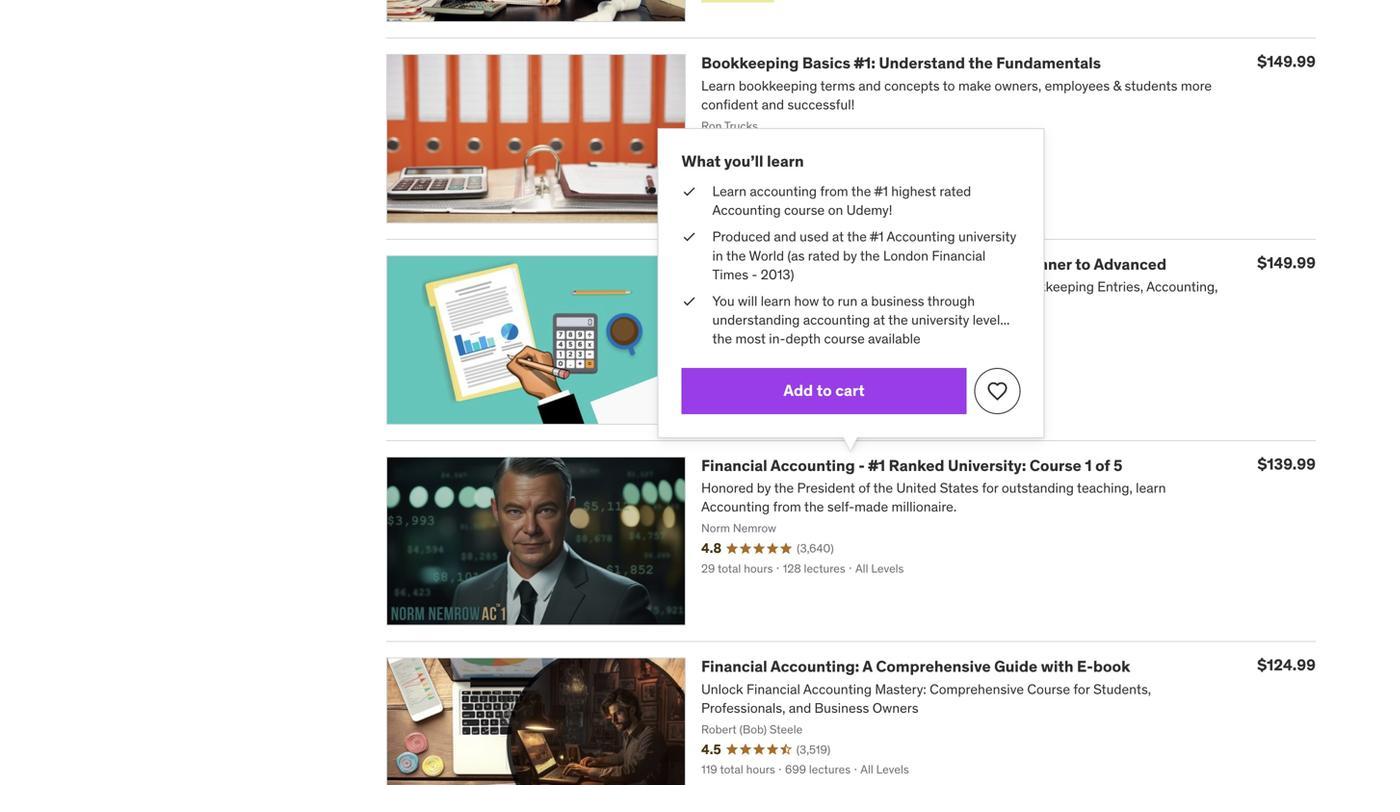 Task type: locate. For each thing, give the bounding box(es) containing it.
financial accounting: a comprehensive guide with e-book link
[[702, 657, 1131, 677]]

1 horizontal spatial by
[[843, 247, 858, 264]]

1 horizontal spatial from
[[821, 183, 849, 200]]

outstanding
[[1002, 479, 1075, 497]]

128 lectures
[[783, 561, 846, 576]]

2 vertical spatial learn
[[1137, 479, 1167, 497]]

1 horizontal spatial rated
[[940, 183, 972, 200]]

course inside you will learn how to run a business through understanding accounting at the university level... the most in-depth course available
[[825, 330, 865, 348]]

financial for accounting
[[702, 456, 768, 475]]

to right beginner
[[1076, 254, 1091, 274]]

2 $149.99 from the top
[[1258, 253, 1317, 273]]

$149.99
[[1258, 52, 1317, 71], [1258, 253, 1317, 273]]

the left most
[[713, 330, 733, 348]]

united
[[897, 479, 937, 497]]

at right "used"
[[833, 228, 845, 246]]

add
[[784, 381, 814, 401]]

1
[[1086, 456, 1093, 475]]

1 vertical spatial #1
[[871, 228, 884, 246]]

#1 down udemy!
[[871, 228, 884, 246]]

2 xsmall image from the top
[[682, 292, 697, 311]]

bookkeeping up the run
[[803, 254, 901, 274]]

comprehensive
[[876, 657, 991, 677]]

xsmall image for learn
[[682, 182, 697, 201]]

0 vertical spatial from
[[821, 183, 849, 200]]

financial
[[932, 247, 986, 264], [702, 456, 768, 475], [702, 657, 768, 677]]

1 vertical spatial xsmall image
[[682, 292, 697, 311]]

basics
[[803, 53, 851, 73]]

from inside financial accounting - #1 ranked university: course 1 of 5 honored by the president of the united states for outstanding teaching, learn accounting from the self-made millionaire. norm nemrow
[[773, 498, 802, 516]]

learn
[[767, 151, 804, 171], [761, 293, 791, 310], [1137, 479, 1167, 497]]

financial inside financial accounting - #1 ranked university: course 1 of 5 honored by the president of the united states for outstanding teaching, learn accounting from the self-made millionaire. norm nemrow
[[702, 456, 768, 475]]

0 vertical spatial by
[[843, 247, 858, 264]]

0 horizontal spatial bookkeeping
[[702, 53, 799, 73]]

learn inside financial accounting - #1 ranked university: course 1 of 5 honored by the president of the united states for outstanding teaching, learn accounting from the self-made millionaire. norm nemrow
[[1137, 479, 1167, 497]]

xsmall image for you
[[682, 292, 697, 311]]

xsmall image left the you
[[682, 292, 697, 311]]

to left the run
[[823, 293, 835, 310]]

accounting up london at the right of the page
[[887, 228, 956, 246]]

$124.99
[[1258, 656, 1317, 675]]

from
[[821, 183, 849, 200], [773, 498, 802, 516]]

learn right teaching,
[[1137, 479, 1167, 497]]

how
[[795, 293, 820, 310]]

accounting inside produced and used at the #1 accounting university in the world (as rated by the london financial times - 2013)
[[887, 228, 956, 246]]

&
[[790, 254, 800, 274]]

0 horizontal spatial rated
[[808, 247, 840, 264]]

0 vertical spatial university
[[959, 228, 1017, 246]]

accounting up the and
[[750, 183, 817, 200]]

- up made
[[859, 456, 865, 475]]

run
[[838, 293, 858, 310]]

financial inside produced and used at the #1 accounting university in the world (as rated by the london financial times - 2013)
[[932, 247, 986, 264]]

the left president
[[774, 479, 794, 497]]

fundamentals
[[997, 53, 1102, 73]]

to inside add to cart button
[[817, 381, 832, 401]]

cart
[[836, 381, 865, 401]]

1 vertical spatial by
[[757, 479, 771, 497]]

accounting inside learn accounting from the #1 highest rated accounting course on udemy!
[[750, 183, 817, 200]]

at up available at top
[[874, 311, 886, 329]]

from up on
[[821, 183, 849, 200]]

teaching,
[[1078, 479, 1133, 497]]

- left beginner
[[996, 254, 1002, 274]]

through
[[928, 293, 975, 310]]

the down business
[[889, 311, 909, 329]]

bookkeeping left basics
[[702, 53, 799, 73]]

0 horizontal spatial at
[[833, 228, 845, 246]]

you
[[713, 293, 735, 310]]

#1 up udemy!
[[875, 183, 889, 200]]

0 vertical spatial accounting
[[750, 183, 817, 200]]

depth
[[786, 330, 821, 348]]

learn inside you will learn how to run a business through understanding accounting at the university level... the most in-depth course available
[[761, 293, 791, 310]]

rated right highest
[[940, 183, 972, 200]]

by
[[843, 247, 858, 264], [757, 479, 771, 497]]

-
[[996, 254, 1002, 274], [752, 266, 758, 283], [859, 456, 865, 475]]

add to cart button
[[682, 368, 967, 414]]

2 vertical spatial financial
[[702, 657, 768, 677]]

financial up the through
[[932, 247, 986, 264]]

states
[[940, 479, 979, 497]]

course down the run
[[825, 330, 865, 348]]

you'll
[[725, 151, 764, 171]]

0 vertical spatial at
[[833, 228, 845, 246]]

the up made
[[874, 479, 894, 497]]

0 horizontal spatial of
[[859, 479, 871, 497]]

1 xsmall image from the top
[[682, 182, 697, 201]]

1 vertical spatial financial
[[702, 456, 768, 475]]

1 horizontal spatial -
[[859, 456, 865, 475]]

1 vertical spatial $149.99
[[1258, 253, 1317, 273]]

#1
[[875, 183, 889, 200], [871, 228, 884, 246], [869, 456, 886, 475]]

1 vertical spatial at
[[874, 311, 886, 329]]

accounting down the run
[[804, 311, 871, 329]]

will
[[738, 293, 758, 310]]

london
[[884, 247, 929, 264]]

business
[[872, 293, 925, 310]]

128
[[783, 561, 802, 576]]

rated down "used"
[[808, 247, 840, 264]]

0 vertical spatial rated
[[940, 183, 972, 200]]

0 vertical spatial $149.99
[[1258, 52, 1317, 71]]

learn
[[713, 183, 747, 200]]

accounting & bookkeeping masterclass - beginner to advanced
[[702, 254, 1167, 274]]

by up the run
[[843, 247, 858, 264]]

from inside learn accounting from the #1 highest rated accounting course on udemy!
[[821, 183, 849, 200]]

1 vertical spatial university
[[912, 311, 970, 329]]

1 vertical spatial from
[[773, 498, 802, 516]]

of up made
[[859, 479, 871, 497]]

2 horizontal spatial -
[[996, 254, 1002, 274]]

the inside learn accounting from the #1 highest rated accounting course on udemy!
[[852, 183, 872, 200]]

#1 inside financial accounting - #1 ranked university: course 1 of 5 honored by the president of the united states for outstanding teaching, learn accounting from the self-made millionaire. norm nemrow
[[869, 456, 886, 475]]

- inside financial accounting - #1 ranked university: course 1 of 5 honored by the president of the united states for outstanding teaching, learn accounting from the self-made millionaire. norm nemrow
[[859, 456, 865, 475]]

made
[[855, 498, 889, 516]]

university inside produced and used at the #1 accounting university in the world (as rated by the london financial times - 2013)
[[959, 228, 1017, 246]]

produced and used at the #1 accounting university in the world (as rated by the london financial times - 2013)
[[713, 228, 1017, 283]]

financial accounting: a comprehensive guide with e-book
[[702, 657, 1131, 677]]

university down the through
[[912, 311, 970, 329]]

accounting:
[[771, 657, 860, 677]]

the up udemy!
[[852, 183, 872, 200]]

1 vertical spatial of
[[859, 479, 871, 497]]

5
[[1114, 456, 1123, 475]]

accounting up president
[[771, 456, 856, 475]]

ranked
[[889, 456, 945, 475]]

the
[[969, 53, 993, 73], [852, 183, 872, 200], [848, 228, 867, 246], [727, 247, 746, 264], [861, 247, 880, 264], [889, 311, 909, 329], [713, 330, 733, 348], [774, 479, 794, 497], [874, 479, 894, 497], [805, 498, 825, 516]]

financial left accounting:
[[702, 657, 768, 677]]

norm
[[702, 521, 731, 536]]

university up masterclass on the top right of the page
[[959, 228, 1017, 246]]

1 horizontal spatial of
[[1096, 456, 1111, 475]]

- inside produced and used at the #1 accounting university in the world (as rated by the london financial times - 2013)
[[752, 266, 758, 283]]

bookkeeping
[[702, 53, 799, 73], [803, 254, 901, 274]]

learn right you'll
[[767, 151, 804, 171]]

xsmall image
[[682, 182, 697, 201], [682, 292, 697, 311]]

by right honored
[[757, 479, 771, 497]]

learn down 2013)
[[761, 293, 791, 310]]

1 $149.99 from the top
[[1258, 52, 1317, 71]]

of right the 1
[[1096, 456, 1111, 475]]

financial for accounting:
[[702, 657, 768, 677]]

financial up honored
[[702, 456, 768, 475]]

0 horizontal spatial by
[[757, 479, 771, 497]]

course
[[785, 202, 825, 219], [825, 330, 865, 348]]

masterclass
[[904, 254, 992, 274]]

1 vertical spatial accounting
[[804, 311, 871, 329]]

a
[[861, 293, 868, 310]]

rated inside produced and used at the #1 accounting university in the world (as rated by the london financial times - 2013)
[[808, 247, 840, 264]]

to
[[1076, 254, 1091, 274], [823, 293, 835, 310], [817, 381, 832, 401]]

$149.99 for accounting & bookkeeping masterclass - beginner to advanced
[[1258, 253, 1317, 273]]

#1:
[[855, 53, 876, 73]]

(3,640)
[[797, 541, 834, 556]]

the left london at the right of the page
[[861, 247, 880, 264]]

the down udemy!
[[848, 228, 867, 246]]

university
[[959, 228, 1017, 246], [912, 311, 970, 329]]

course up "used"
[[785, 202, 825, 219]]

of
[[1096, 456, 1111, 475], [859, 479, 871, 497]]

1 vertical spatial bookkeeping
[[803, 254, 901, 274]]

1 vertical spatial learn
[[761, 293, 791, 310]]

by inside financial accounting - #1 ranked university: course 1 of 5 honored by the president of the united states for outstanding teaching, learn accounting from the self-made millionaire. norm nemrow
[[757, 479, 771, 497]]

1 horizontal spatial bookkeeping
[[803, 254, 901, 274]]

0 horizontal spatial -
[[752, 266, 758, 283]]

#1 left ranked
[[869, 456, 886, 475]]

used
[[800, 228, 829, 246]]

financial accounting - #1 ranked university: course 1 of 5 honored by the president of the united states for outstanding teaching, learn accounting from the self-made millionaire. norm nemrow
[[702, 456, 1167, 536]]

2 vertical spatial #1
[[869, 456, 886, 475]]

lectures
[[804, 561, 846, 576]]

what
[[682, 151, 721, 171]]

the right understand
[[969, 53, 993, 73]]

learn for you'll
[[767, 151, 804, 171]]

2 vertical spatial to
[[817, 381, 832, 401]]

at
[[833, 228, 845, 246], [874, 311, 886, 329]]

0 horizontal spatial from
[[773, 498, 802, 516]]

accounting
[[713, 202, 781, 219], [887, 228, 956, 246], [702, 254, 786, 274], [771, 456, 856, 475], [702, 498, 770, 516]]

accounting & bookkeeping masterclass - beginner to advanced link
[[702, 254, 1167, 274]]

0 vertical spatial learn
[[767, 151, 804, 171]]

1 horizontal spatial at
[[874, 311, 886, 329]]

0 vertical spatial course
[[785, 202, 825, 219]]

and
[[774, 228, 797, 246]]

0 vertical spatial financial
[[932, 247, 986, 264]]

to left cart
[[817, 381, 832, 401]]

0 vertical spatial #1
[[875, 183, 889, 200]]

0 vertical spatial xsmall image
[[682, 182, 697, 201]]

university:
[[948, 456, 1027, 475]]

understanding
[[713, 311, 800, 329]]

1 vertical spatial to
[[823, 293, 835, 310]]

add to cart
[[784, 381, 865, 401]]

accounting
[[750, 183, 817, 200], [804, 311, 871, 329]]

highest
[[892, 183, 937, 200]]

university inside you will learn how to run a business through understanding accounting at the university level... the most in-depth course available
[[912, 311, 970, 329]]

1 vertical spatial rated
[[808, 247, 840, 264]]

from up the nemrow at the bottom right of the page
[[773, 498, 802, 516]]

1 vertical spatial course
[[825, 330, 865, 348]]

millionaire.
[[892, 498, 957, 516]]

accounting down learn
[[713, 202, 781, 219]]

you will learn how to run a business through understanding accounting at the university level... the most in-depth course available
[[713, 293, 1010, 348]]

xsmall image down what
[[682, 182, 697, 201]]

accounting down 'produced'
[[702, 254, 786, 274]]

self-
[[828, 498, 855, 516]]

- down the world
[[752, 266, 758, 283]]



Task type: vqa. For each thing, say whether or not it's contained in the screenshot.
the topmost Jp
no



Task type: describe. For each thing, give the bounding box(es) containing it.
beginner
[[1006, 254, 1072, 274]]

course
[[1030, 456, 1082, 475]]

the right in on the top
[[727, 247, 746, 264]]

for
[[982, 479, 999, 497]]

what you'll learn
[[682, 151, 804, 171]]

4.8
[[702, 540, 722, 557]]

produced
[[713, 228, 771, 246]]

times
[[713, 266, 749, 283]]

#1 inside learn accounting from the #1 highest rated accounting course on udemy!
[[875, 183, 889, 200]]

$139.99
[[1258, 454, 1317, 474]]

hours
[[744, 561, 773, 576]]

udemy!
[[847, 202, 893, 219]]

xsmall image
[[682, 228, 697, 247]]

the down president
[[805, 498, 825, 516]]

all levels
[[856, 561, 904, 576]]

levels
[[872, 561, 904, 576]]

$149.99 for bookkeeping basics #1:  understand the fundamentals
[[1258, 52, 1317, 71]]

bookkeeping basics #1:  understand the fundamentals
[[702, 53, 1102, 73]]

available
[[869, 330, 921, 348]]

a
[[863, 657, 873, 677]]

(as
[[788, 247, 805, 264]]

0 vertical spatial to
[[1076, 254, 1091, 274]]

29
[[702, 561, 715, 576]]

in
[[713, 247, 724, 264]]

bookkeeping basics #1:  understand the fundamentals link
[[702, 53, 1102, 73]]

accounting inside learn accounting from the #1 highest rated accounting course on udemy!
[[713, 202, 781, 219]]

at inside you will learn how to run a business through understanding accounting at the university level... the most in-depth course available
[[874, 311, 886, 329]]

president
[[798, 479, 856, 497]]

3640 reviews element
[[797, 541, 834, 557]]

to inside you will learn how to run a business through understanding accounting at the university level... the most in-depth course available
[[823, 293, 835, 310]]

level...
[[973, 311, 1010, 329]]

in-
[[769, 330, 786, 348]]

accounting down honored
[[702, 498, 770, 516]]

with
[[1042, 657, 1074, 677]]

rated inside learn accounting from the #1 highest rated accounting course on udemy!
[[940, 183, 972, 200]]

course inside learn accounting from the #1 highest rated accounting course on udemy!
[[785, 202, 825, 219]]

on
[[828, 202, 844, 219]]

29 total hours
[[702, 561, 773, 576]]

#1 inside produced and used at the #1 accounting university in the world (as rated by the london financial times - 2013)
[[871, 228, 884, 246]]

accounting inside you will learn how to run a business through understanding accounting at the university level... the most in-depth course available
[[804, 311, 871, 329]]

0 vertical spatial bookkeeping
[[702, 53, 799, 73]]

nemrow
[[733, 521, 777, 536]]

wishlist image
[[986, 380, 1010, 403]]

book
[[1094, 657, 1131, 677]]

world
[[749, 247, 785, 264]]

0 vertical spatial of
[[1096, 456, 1111, 475]]

learn for will
[[761, 293, 791, 310]]

understand
[[879, 53, 966, 73]]

advanced
[[1094, 254, 1167, 274]]

financial accounting - #1 ranked university: course 1 of 5 link
[[702, 456, 1123, 475]]

honored
[[702, 479, 754, 497]]

e-
[[1078, 657, 1094, 677]]

most
[[736, 330, 766, 348]]

total
[[718, 561, 741, 576]]

2013)
[[761, 266, 795, 283]]

at inside produced and used at the #1 accounting university in the world (as rated by the london financial times - 2013)
[[833, 228, 845, 246]]

all
[[856, 561, 869, 576]]

by inside produced and used at the #1 accounting university in the world (as rated by the london financial times - 2013)
[[843, 247, 858, 264]]

learn accounting from the #1 highest rated accounting course on udemy!
[[713, 183, 972, 219]]

guide
[[995, 657, 1038, 677]]



